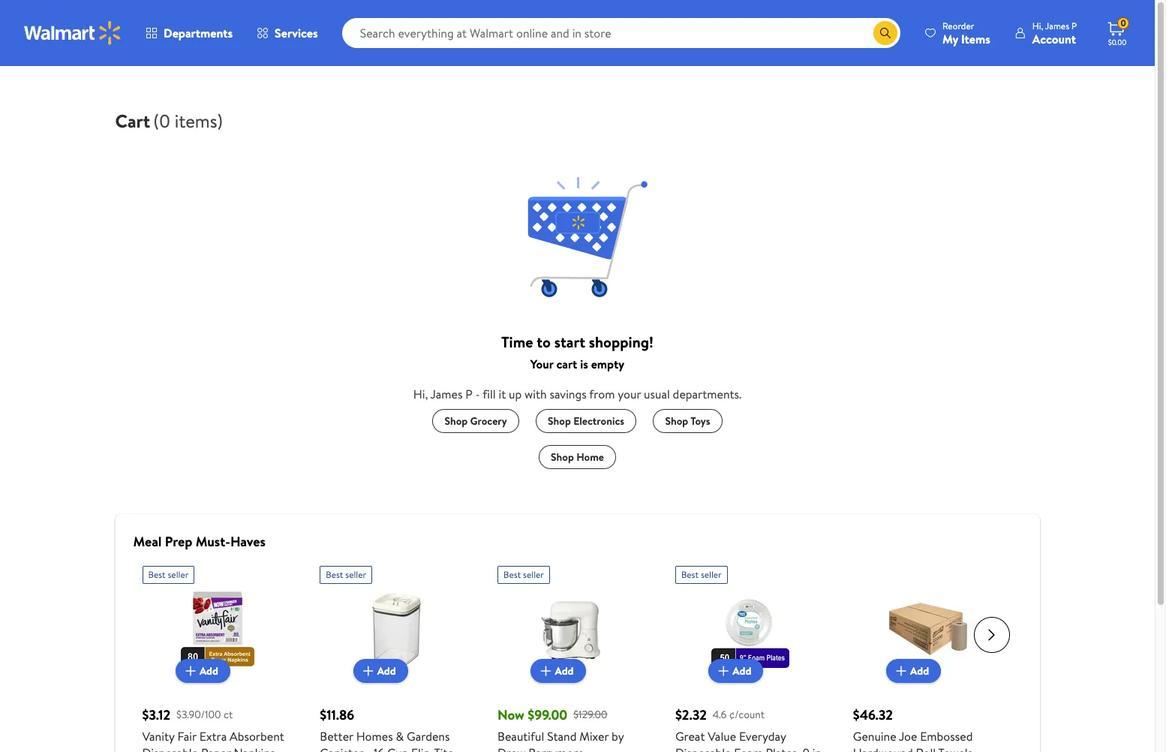 Task type: describe. For each thing, give the bounding box(es) containing it.
16
[[374, 745, 384, 752]]

search icon image
[[880, 27, 892, 39]]

disposable inside the $2.32 4.6 ¢/count great value everyday disposable foam plates, 9 in
[[676, 745, 732, 752]]

now
[[498, 706, 525, 724]]

services
[[275, 25, 318, 41]]

shop for shop toys
[[666, 414, 689, 429]]

$2.32 group
[[676, 560, 826, 752]]

add to cart image for $3.90/100
[[182, 662, 200, 680]]

paper
[[201, 745, 231, 752]]

Search search field
[[342, 18, 901, 48]]

empty
[[591, 356, 625, 372]]

best for $2.32
[[682, 568, 699, 581]]

p for account
[[1072, 19, 1077, 32]]

usual
[[644, 386, 670, 402]]

$99.00
[[528, 706, 568, 724]]

is
[[580, 356, 588, 372]]

best seller for $3.12
[[148, 568, 189, 581]]

to
[[537, 332, 551, 352]]

foam
[[734, 745, 763, 752]]

now $99.00 $129.00 beautiful stand mixer by drew barrymore
[[498, 706, 624, 752]]

walmart image
[[24, 21, 122, 45]]

roll
[[916, 745, 936, 752]]

$46.32 genuine joe embossed hardwound roll towels 
[[853, 706, 994, 752]]

must-
[[196, 532, 230, 551]]

shop for shop grocery
[[445, 414, 468, 429]]

reorder my items
[[943, 19, 991, 47]]

great
[[676, 728, 705, 745]]

add to cart image inside $46.32 group
[[893, 662, 911, 680]]

hi,  james p - fill it up with savings from your usual departments.
[[413, 386, 742, 402]]

shop toys
[[666, 414, 711, 429]]

embossed
[[921, 728, 973, 745]]

add button inside $46.32 group
[[887, 659, 942, 683]]

$11.86 group
[[320, 560, 471, 752]]

shop grocery
[[445, 414, 507, 429]]

$3.12 $3.90/100 ct vanity fair extra absorbent disposable paper napkins
[[142, 706, 284, 752]]

$2.32
[[676, 706, 707, 724]]

add button for better
[[353, 659, 408, 683]]

$3.12 group
[[142, 560, 293, 752]]

disposable inside $3.12 $3.90/100 ct vanity fair extra absorbent disposable paper napkins
[[142, 745, 198, 752]]

seller for $3.12
[[168, 568, 189, 581]]

departments button
[[134, 15, 245, 51]]

0
[[1121, 17, 1127, 29]]

account
[[1033, 30, 1077, 47]]

time
[[502, 332, 533, 352]]

add button for 4.6
[[709, 659, 764, 683]]

it
[[499, 386, 506, 402]]

vanity
[[142, 728, 175, 745]]

departments.
[[673, 386, 742, 402]]

$2.32 4.6 ¢/count great value everyday disposable foam plates, 9 in
[[676, 706, 825, 752]]

shop electronics
[[548, 414, 625, 429]]

add for 4.6
[[733, 664, 752, 679]]

4.6
[[713, 707, 727, 722]]

services button
[[245, 15, 330, 51]]

add for better
[[377, 664, 396, 679]]

hi, james p account
[[1033, 19, 1077, 47]]

items
[[962, 30, 991, 47]]

departments
[[164, 25, 233, 41]]

savings
[[550, 386, 587, 402]]

p for -
[[466, 386, 473, 402]]

$46.32
[[853, 706, 893, 724]]

&
[[396, 728, 404, 745]]

stand
[[547, 728, 577, 745]]

from
[[590, 386, 615, 402]]

seller for $11.86
[[346, 568, 366, 581]]

add to cart image for $11.86
[[359, 662, 377, 680]]

my
[[943, 30, 959, 47]]

reorder
[[943, 19, 975, 32]]

with
[[525, 386, 547, 402]]

genuine
[[853, 728, 897, 745]]

seller for $2.32
[[701, 568, 722, 581]]

time to start shopping! your cart is empty
[[502, 332, 654, 372]]

- inside $11.86 better homes & gardens canister - 16 cup flip-tit
[[366, 745, 371, 752]]

gardens
[[407, 728, 450, 745]]

$3.90/100
[[176, 707, 221, 722]]

$11.86 better homes & gardens canister - 16 cup flip-tit
[[320, 706, 454, 752]]

fair
[[178, 728, 197, 745]]

now $99.00 group
[[498, 560, 649, 752]]

ct
[[224, 707, 233, 722]]

everyday
[[739, 728, 786, 745]]

by
[[612, 728, 624, 745]]

home
[[577, 450, 604, 465]]

$129.00
[[574, 707, 608, 722]]



Task type: vqa. For each thing, say whether or not it's contained in the screenshot.
learn associated with Learn more
no



Task type: locate. For each thing, give the bounding box(es) containing it.
add button up $99.00
[[531, 659, 586, 683]]

(0
[[153, 108, 170, 134]]

towels
[[939, 745, 973, 752]]

seller inside $11.86 'group'
[[346, 568, 366, 581]]

james inside "hi, james p account"
[[1046, 19, 1070, 32]]

0 horizontal spatial add to cart image
[[359, 662, 377, 680]]

1 best seller from the left
[[148, 568, 189, 581]]

add
[[200, 664, 218, 679], [377, 664, 396, 679], [555, 664, 574, 679], [733, 664, 752, 679], [911, 664, 929, 679]]

add inside now $99.00 group
[[555, 664, 574, 679]]

haves
[[230, 532, 266, 551]]

seller inside $2.32 group
[[701, 568, 722, 581]]

1 horizontal spatial hi,
[[1033, 19, 1044, 32]]

james for -
[[431, 386, 463, 402]]

next slide for horizontalscrollerrecommendations list image
[[974, 617, 1010, 653]]

add button
[[176, 659, 230, 683], [353, 659, 408, 683], [531, 659, 586, 683], [709, 659, 764, 683], [887, 659, 942, 683]]

add button up $11.86 better homes & gardens canister - 16 cup flip-tit
[[353, 659, 408, 683]]

2 add to cart image from the left
[[537, 662, 555, 680]]

items)
[[175, 108, 223, 134]]

canister
[[320, 745, 364, 752]]

- left 16
[[366, 745, 371, 752]]

shop for shop home
[[551, 450, 574, 465]]

p left fill
[[466, 386, 473, 402]]

seller
[[168, 568, 189, 581], [346, 568, 366, 581], [523, 568, 544, 581], [701, 568, 722, 581]]

joe
[[899, 728, 918, 745]]

better
[[320, 728, 354, 745]]

barrymore
[[529, 745, 584, 752]]

prep
[[165, 532, 192, 551]]

add to cart image inside $11.86 'group'
[[359, 662, 377, 680]]

fill
[[483, 386, 496, 402]]

add to cart image
[[359, 662, 377, 680], [715, 662, 733, 680], [893, 662, 911, 680]]

add to cart image up $3.90/100
[[182, 662, 200, 680]]

clear search field text image
[[856, 27, 868, 39]]

up
[[509, 386, 522, 402]]

0 horizontal spatial add to cart image
[[182, 662, 200, 680]]

1 horizontal spatial add to cart image
[[537, 662, 555, 680]]

1 disposable from the left
[[142, 745, 198, 752]]

best for $3.12
[[148, 568, 166, 581]]

add button inside $3.12 group
[[176, 659, 230, 683]]

4 best seller from the left
[[682, 568, 722, 581]]

0 horizontal spatial hi,
[[413, 386, 428, 402]]

1 add to cart image from the left
[[182, 662, 200, 680]]

3 seller from the left
[[523, 568, 544, 581]]

best seller for $2.32
[[682, 568, 722, 581]]

best for now
[[504, 568, 521, 581]]

shop left grocery
[[445, 414, 468, 429]]

p
[[1072, 19, 1077, 32], [466, 386, 473, 402]]

4 seller from the left
[[701, 568, 722, 581]]

best
[[148, 568, 166, 581], [326, 568, 343, 581], [504, 568, 521, 581], [682, 568, 699, 581]]

2 seller from the left
[[346, 568, 366, 581]]

james
[[1046, 19, 1070, 32], [431, 386, 463, 402]]

1 horizontal spatial james
[[1046, 19, 1070, 32]]

2 add from the left
[[377, 664, 396, 679]]

add button inside $2.32 group
[[709, 659, 764, 683]]

1 seller from the left
[[168, 568, 189, 581]]

3 add button from the left
[[531, 659, 586, 683]]

shop grocery link
[[433, 409, 519, 433]]

add inside $2.32 group
[[733, 664, 752, 679]]

3 add to cart image from the left
[[893, 662, 911, 680]]

3 best from the left
[[504, 568, 521, 581]]

empty cart image
[[488, 164, 668, 314]]

shop left home
[[551, 450, 574, 465]]

james left the 0 $0.00 in the top right of the page
[[1046, 19, 1070, 32]]

1 add button from the left
[[176, 659, 230, 683]]

1 best from the left
[[148, 568, 166, 581]]

1 horizontal spatial disposable
[[676, 745, 732, 752]]

best inside $2.32 group
[[682, 568, 699, 581]]

add to cart image inside $3.12 group
[[182, 662, 200, 680]]

$11.86
[[320, 706, 355, 724]]

cart
[[557, 356, 578, 372]]

$0.00
[[1109, 37, 1127, 47]]

5 add from the left
[[911, 664, 929, 679]]

james up shop grocery link
[[431, 386, 463, 402]]

4 add from the left
[[733, 664, 752, 679]]

grocery
[[470, 414, 507, 429]]

add up $11.86 better homes & gardens canister - 16 cup flip-tit
[[377, 664, 396, 679]]

add button up ¢/count
[[709, 659, 764, 683]]

seller inside now $99.00 group
[[523, 568, 544, 581]]

add to cart image for $99.00
[[537, 662, 555, 680]]

add inside $46.32 group
[[911, 664, 929, 679]]

hi, for hi,  james p - fill it up with savings from your usual departments.
[[413, 386, 428, 402]]

0 $0.00
[[1109, 17, 1127, 47]]

1 vertical spatial p
[[466, 386, 473, 402]]

add button inside $11.86 'group'
[[353, 659, 408, 683]]

add up $3.90/100
[[200, 664, 218, 679]]

disposable down $2.32
[[676, 745, 732, 752]]

2 best seller from the left
[[326, 568, 366, 581]]

your
[[618, 386, 641, 402]]

3 best seller from the left
[[504, 568, 544, 581]]

cart (0 items)
[[115, 108, 223, 134]]

best seller inside $3.12 group
[[148, 568, 189, 581]]

add button for $3.90/100
[[176, 659, 230, 683]]

$3.12
[[142, 706, 170, 724]]

2 add button from the left
[[353, 659, 408, 683]]

electronics
[[574, 414, 625, 429]]

add inside $3.12 group
[[200, 664, 218, 679]]

add to cart image for $2.32
[[715, 662, 733, 680]]

seller for now
[[523, 568, 544, 581]]

1 horizontal spatial p
[[1072, 19, 1077, 32]]

start
[[555, 332, 586, 352]]

2 horizontal spatial add to cart image
[[893, 662, 911, 680]]

p inside "hi, james p account"
[[1072, 19, 1077, 32]]

add to cart image up $99.00
[[537, 662, 555, 680]]

1 vertical spatial james
[[431, 386, 463, 402]]

hi, inside "hi, james p account"
[[1033, 19, 1044, 32]]

add button inside now $99.00 group
[[531, 659, 586, 683]]

2 disposable from the left
[[676, 745, 732, 752]]

shop down savings
[[548, 414, 571, 429]]

2 add to cart image from the left
[[715, 662, 733, 680]]

1 vertical spatial -
[[366, 745, 371, 752]]

best seller
[[148, 568, 189, 581], [326, 568, 366, 581], [504, 568, 544, 581], [682, 568, 722, 581]]

add button up $3.90/100
[[176, 659, 230, 683]]

1 add to cart image from the left
[[359, 662, 377, 680]]

add inside $11.86 'group'
[[377, 664, 396, 679]]

3 add from the left
[[555, 664, 574, 679]]

add up $46.32 genuine joe embossed hardwound roll towels
[[911, 664, 929, 679]]

value
[[708, 728, 737, 745]]

hardwound
[[853, 745, 913, 752]]

4 best from the left
[[682, 568, 699, 581]]

1 horizontal spatial -
[[476, 386, 480, 402]]

meal prep must-haves
[[133, 532, 266, 551]]

shop electronics link
[[536, 409, 637, 433]]

shopping!
[[589, 332, 654, 352]]

0 vertical spatial hi,
[[1033, 19, 1044, 32]]

5 add button from the left
[[887, 659, 942, 683]]

best seller inside $2.32 group
[[682, 568, 722, 581]]

toys
[[691, 414, 711, 429]]

-
[[476, 386, 480, 402], [366, 745, 371, 752]]

add to cart image up '$46.32'
[[893, 662, 911, 680]]

add up $99.00
[[555, 664, 574, 679]]

flip-
[[411, 745, 434, 752]]

shop toys link
[[654, 409, 723, 433]]

add for $99.00
[[555, 664, 574, 679]]

extra
[[199, 728, 227, 745]]

add to cart image inside now $99.00 group
[[537, 662, 555, 680]]

homes
[[356, 728, 393, 745]]

absorbent
[[230, 728, 284, 745]]

add to cart image up $11.86 better homes & gardens canister - 16 cup flip-tit
[[359, 662, 377, 680]]

$46.32 group
[[853, 560, 1004, 752]]

hi, left fill
[[413, 386, 428, 402]]

best for $11.86
[[326, 568, 343, 581]]

shop for shop electronics
[[548, 414, 571, 429]]

your
[[531, 356, 554, 372]]

disposable
[[142, 745, 198, 752], [676, 745, 732, 752]]

1 horizontal spatial add to cart image
[[715, 662, 733, 680]]

best seller for now
[[504, 568, 544, 581]]

add up ¢/count
[[733, 664, 752, 679]]

1 add from the left
[[200, 664, 218, 679]]

1 vertical spatial hi,
[[413, 386, 428, 402]]

beautiful
[[498, 728, 545, 745]]

best seller for $11.86
[[326, 568, 366, 581]]

add to cart image up 4.6
[[715, 662, 733, 680]]

disposable down $3.12
[[142, 745, 198, 752]]

best seller inside now $99.00 group
[[504, 568, 544, 581]]

0 horizontal spatial james
[[431, 386, 463, 402]]

0 horizontal spatial p
[[466, 386, 473, 402]]

add button up $46.32 genuine joe embossed hardwound roll towels
[[887, 659, 942, 683]]

add to cart image inside $2.32 group
[[715, 662, 733, 680]]

best inside $11.86 'group'
[[326, 568, 343, 581]]

seller inside $3.12 group
[[168, 568, 189, 581]]

best inside now $99.00 group
[[504, 568, 521, 581]]

hi, for hi, james p account
[[1033, 19, 1044, 32]]

add for $3.90/100
[[200, 664, 218, 679]]

hi,
[[1033, 19, 1044, 32], [413, 386, 428, 402]]

2 best from the left
[[326, 568, 343, 581]]

0 vertical spatial -
[[476, 386, 480, 402]]

9
[[803, 745, 810, 752]]

4 add button from the left
[[709, 659, 764, 683]]

0 horizontal spatial -
[[366, 745, 371, 752]]

best inside $3.12 group
[[148, 568, 166, 581]]

hi, right the items
[[1033, 19, 1044, 32]]

drew
[[498, 745, 526, 752]]

cup
[[387, 745, 409, 752]]

add to cart image
[[182, 662, 200, 680], [537, 662, 555, 680]]

shop home link
[[539, 445, 616, 469]]

p left the 0 $0.00 in the top right of the page
[[1072, 19, 1077, 32]]

shop left "toys"
[[666, 414, 689, 429]]

shop
[[445, 414, 468, 429], [548, 414, 571, 429], [666, 414, 689, 429], [551, 450, 574, 465]]

meal
[[133, 532, 162, 551]]

- left fill
[[476, 386, 480, 402]]

plates,
[[766, 745, 800, 752]]

0 vertical spatial p
[[1072, 19, 1077, 32]]

best seller inside $11.86 'group'
[[326, 568, 366, 581]]

cart
[[115, 108, 150, 134]]

Walmart Site-Wide search field
[[342, 18, 901, 48]]

shop home
[[551, 450, 604, 465]]

0 horizontal spatial disposable
[[142, 745, 198, 752]]

0 vertical spatial james
[[1046, 19, 1070, 32]]

¢/count
[[730, 707, 765, 722]]

james for account
[[1046, 19, 1070, 32]]

mixer
[[580, 728, 609, 745]]

add button for $99.00
[[531, 659, 586, 683]]



